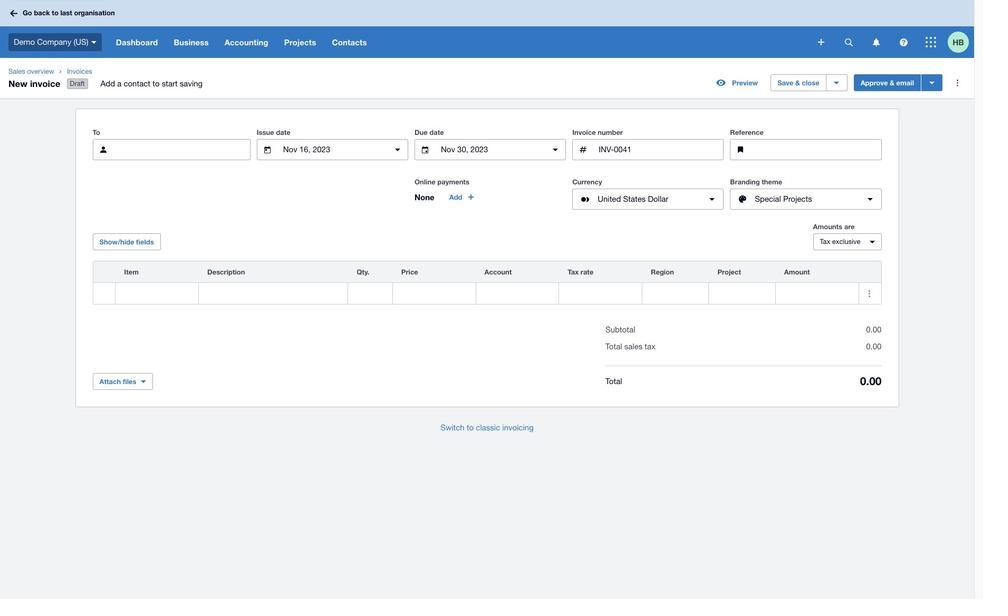 Task type: locate. For each thing, give the bounding box(es) containing it.
add a contact to start saving
[[101, 79, 203, 88]]

go
[[23, 9, 32, 17]]

branding
[[730, 178, 760, 186]]

Issue date text field
[[282, 140, 383, 160]]

show/hide fields
[[99, 238, 154, 246]]

tax left rate
[[568, 268, 579, 277]]

amounts are
[[813, 223, 855, 231]]

0 vertical spatial 0.00
[[867, 326, 882, 335]]

due
[[415, 128, 428, 137]]

1 vertical spatial 0.00
[[867, 343, 882, 351]]

date right issue
[[276, 128, 291, 137]]

0 horizontal spatial tax
[[568, 268, 579, 277]]

dollar
[[648, 195, 669, 204]]

fields
[[136, 238, 154, 246]]

0 horizontal spatial date
[[276, 128, 291, 137]]

banner containing hb
[[0, 0, 975, 58]]

go back to last organisation
[[23, 9, 115, 17]]

1 horizontal spatial tax
[[820, 238, 831, 246]]

navigation containing dashboard
[[108, 26, 811, 58]]

sales
[[8, 68, 25, 75]]

tax rate
[[568, 268, 594, 277]]

projects
[[284, 37, 316, 47], [784, 195, 812, 204]]

none
[[415, 193, 435, 202]]

more line item options image
[[859, 283, 880, 305]]

theme
[[762, 178, 783, 186]]

& inside button
[[890, 79, 895, 87]]

Reference text field
[[756, 140, 881, 160]]

total down subtotal
[[606, 343, 622, 351]]

1 total from the top
[[606, 343, 622, 351]]

invoice line item list element
[[93, 261, 882, 305]]

1 horizontal spatial svg image
[[926, 37, 937, 47]]

projects inside special projects popup button
[[784, 195, 812, 204]]

2 & from the left
[[890, 79, 895, 87]]

amount
[[785, 268, 810, 277]]

1 date from the left
[[276, 128, 291, 137]]

2 total from the top
[[606, 377, 622, 386]]

banner
[[0, 0, 975, 58]]

payments
[[438, 178, 470, 186]]

0 horizontal spatial to
[[52, 9, 59, 17]]

Description text field
[[199, 284, 348, 304]]

tax
[[645, 343, 656, 351]]

1 vertical spatial tax
[[568, 268, 579, 277]]

tax inside the invoice line item list element
[[568, 268, 579, 277]]

online
[[415, 178, 436, 186]]

& inside button
[[796, 79, 800, 87]]

svg image left the hb
[[926, 37, 937, 47]]

0 vertical spatial total
[[606, 343, 622, 351]]

navigation
[[108, 26, 811, 58]]

region
[[651, 268, 674, 277]]

to left the start
[[153, 79, 160, 88]]

classic
[[476, 424, 500, 433]]

invoice
[[573, 128, 596, 137]]

to
[[93, 128, 100, 137]]

1 vertical spatial total
[[606, 377, 622, 386]]

1 vertical spatial add
[[449, 193, 462, 202]]

navigation inside banner
[[108, 26, 811, 58]]

show/hide
[[99, 238, 134, 246]]

add inside add button
[[449, 193, 462, 202]]

special projects button
[[730, 189, 882, 210]]

0 horizontal spatial add
[[101, 79, 115, 88]]

demo company (us) button
[[0, 26, 108, 58]]

add for add
[[449, 193, 462, 202]]

a
[[117, 79, 121, 88]]

invoices link
[[63, 66, 211, 77]]

special
[[755, 195, 781, 204]]

rate
[[581, 268, 594, 277]]

1 horizontal spatial add
[[449, 193, 462, 202]]

approve
[[861, 79, 888, 87]]

start
[[162, 79, 178, 88]]

tax down amounts
[[820, 238, 831, 246]]

1 & from the left
[[796, 79, 800, 87]]

1 horizontal spatial to
[[153, 79, 160, 88]]

1 horizontal spatial date
[[430, 128, 444, 137]]

show/hide fields button
[[93, 234, 161, 251]]

switch to classic invoicing button
[[432, 418, 542, 439]]

contact element
[[93, 139, 250, 160]]

None field
[[116, 283, 198, 305]]

company
[[37, 37, 71, 46]]

online payments
[[415, 178, 470, 186]]

date
[[276, 128, 291, 137], [430, 128, 444, 137]]

projects left contacts
[[284, 37, 316, 47]]

sales overview link
[[4, 66, 59, 77]]

save & close
[[778, 79, 820, 87]]

to
[[52, 9, 59, 17], [153, 79, 160, 88], [467, 424, 474, 433]]

to right switch at the bottom
[[467, 424, 474, 433]]

1 vertical spatial projects
[[784, 195, 812, 204]]

0 vertical spatial to
[[52, 9, 59, 17]]

tax exclusive
[[820, 238, 861, 246]]

switch to classic invoicing
[[441, 424, 534, 433]]

invoice number
[[573, 128, 623, 137]]

0 vertical spatial tax
[[820, 238, 831, 246]]

add left a
[[101, 79, 115, 88]]

demo
[[14, 37, 35, 46]]

2 vertical spatial to
[[467, 424, 474, 433]]

approve & email button
[[854, 74, 921, 91]]

1 vertical spatial to
[[153, 79, 160, 88]]

add down payments
[[449, 193, 462, 202]]

Amount field
[[776, 284, 859, 304]]

date for due date
[[430, 128, 444, 137]]

date right due
[[430, 128, 444, 137]]

go back to last organisation link
[[6, 4, 121, 23]]

0 horizontal spatial &
[[796, 79, 800, 87]]

2 horizontal spatial to
[[467, 424, 474, 433]]

0 vertical spatial add
[[101, 79, 115, 88]]

sales
[[625, 343, 643, 351]]

projects inside projects "dropdown button"
[[284, 37, 316, 47]]

save & close button
[[771, 74, 827, 91]]

tax inside tax exclusive "popup button"
[[820, 238, 831, 246]]

0.00 for subtotal
[[867, 326, 882, 335]]

tax for tax exclusive
[[820, 238, 831, 246]]

to left last
[[52, 9, 59, 17]]

1 horizontal spatial projects
[[784, 195, 812, 204]]

2 date from the left
[[430, 128, 444, 137]]

0 horizontal spatial svg image
[[91, 41, 96, 44]]

to inside "button"
[[467, 424, 474, 433]]

sales overview
[[8, 68, 54, 75]]

exclusive
[[833, 238, 861, 246]]

approve & email
[[861, 79, 914, 87]]

0 horizontal spatial projects
[[284, 37, 316, 47]]

saving
[[180, 79, 203, 88]]

accounting
[[225, 37, 268, 47]]

account
[[485, 268, 512, 277]]

& for email
[[890, 79, 895, 87]]

& right save
[[796, 79, 800, 87]]

1 horizontal spatial &
[[890, 79, 895, 87]]

total
[[606, 343, 622, 351], [606, 377, 622, 386]]

& left the email at top
[[890, 79, 895, 87]]

business
[[174, 37, 209, 47]]

projects right special
[[784, 195, 812, 204]]

0 vertical spatial projects
[[284, 37, 316, 47]]

&
[[796, 79, 800, 87], [890, 79, 895, 87]]

project
[[718, 268, 741, 277]]

tax exclusive button
[[813, 234, 882, 251]]

tax
[[820, 238, 831, 246], [568, 268, 579, 277]]

total down total sales tax
[[606, 377, 622, 386]]

number
[[598, 128, 623, 137]]

svg image
[[926, 37, 937, 47], [91, 41, 96, 44]]

svg image
[[10, 10, 17, 17], [845, 38, 853, 46], [873, 38, 880, 46], [900, 38, 908, 46], [818, 39, 825, 45]]

svg image right (us)
[[91, 41, 96, 44]]



Task type: vqa. For each thing, say whether or not it's contained in the screenshot.
left Projects
yes



Task type: describe. For each thing, give the bounding box(es) containing it.
subtotal
[[606, 326, 635, 335]]

issue
[[257, 128, 274, 137]]

date for issue date
[[276, 128, 291, 137]]

Due date text field
[[440, 140, 541, 160]]

& for close
[[796, 79, 800, 87]]

more date options image
[[387, 139, 408, 160]]

attach files button
[[93, 374, 153, 391]]

description
[[207, 268, 245, 277]]

svg image inside demo company (us) popup button
[[91, 41, 96, 44]]

save
[[778, 79, 794, 87]]

special projects
[[755, 195, 812, 204]]

back
[[34, 9, 50, 17]]

new invoice
[[8, 78, 60, 89]]

close
[[802, 79, 820, 87]]

(us)
[[74, 37, 88, 46]]

accounting button
[[217, 26, 276, 58]]

Invoice number text field
[[598, 140, 724, 160]]

Inventory item text field
[[116, 284, 198, 304]]

draft
[[70, 80, 85, 88]]

price
[[401, 268, 418, 277]]

item
[[124, 268, 139, 277]]

email
[[897, 79, 914, 87]]

tax for tax rate
[[568, 268, 579, 277]]

dashboard
[[116, 37, 158, 47]]

contacts button
[[324, 26, 375, 58]]

preview button
[[710, 74, 765, 91]]

projects button
[[276, 26, 324, 58]]

attach
[[99, 378, 121, 386]]

overview
[[27, 68, 54, 75]]

total sales tax
[[606, 343, 656, 351]]

new
[[8, 78, 28, 89]]

attach files
[[99, 378, 136, 386]]

issue date
[[257, 128, 291, 137]]

To text field
[[118, 140, 250, 160]]

switch
[[441, 424, 465, 433]]

add for add a contact to start saving
[[101, 79, 115, 88]]

files
[[123, 378, 136, 386]]

invoice number element
[[573, 139, 724, 160]]

more line item options element
[[859, 262, 881, 283]]

none field inside the invoice line item list element
[[116, 283, 198, 305]]

invoices
[[67, 68, 92, 75]]

preview
[[732, 79, 758, 87]]

demo company (us)
[[14, 37, 88, 46]]

2 vertical spatial 0.00
[[860, 375, 882, 388]]

business button
[[166, 26, 217, 58]]

reference
[[730, 128, 764, 137]]

united
[[598, 195, 621, 204]]

Price field
[[393, 284, 476, 304]]

total for total
[[606, 377, 622, 386]]

united states dollar
[[598, 195, 669, 204]]

contact
[[124, 79, 150, 88]]

svg image inside go back to last organisation link
[[10, 10, 17, 17]]

amounts
[[813, 223, 843, 231]]

dashboard link
[[108, 26, 166, 58]]

hb button
[[948, 26, 975, 58]]

0.00 for total sales tax
[[867, 343, 882, 351]]

add button
[[443, 189, 481, 206]]

total for total sales tax
[[606, 343, 622, 351]]

more date options image
[[545, 139, 566, 160]]

Quantity field
[[348, 284, 392, 304]]

due date
[[415, 128, 444, 137]]

united states dollar button
[[573, 189, 724, 210]]

contacts
[[332, 37, 367, 47]]

invoicing
[[503, 424, 534, 433]]

are
[[845, 223, 855, 231]]

hb
[[953, 37, 964, 47]]

invoice
[[30, 78, 60, 89]]

qty.
[[357, 268, 370, 277]]

states
[[623, 195, 646, 204]]

last
[[60, 9, 72, 17]]

organisation
[[74, 9, 115, 17]]

currency
[[573, 178, 602, 186]]

more invoice options image
[[947, 72, 968, 93]]



